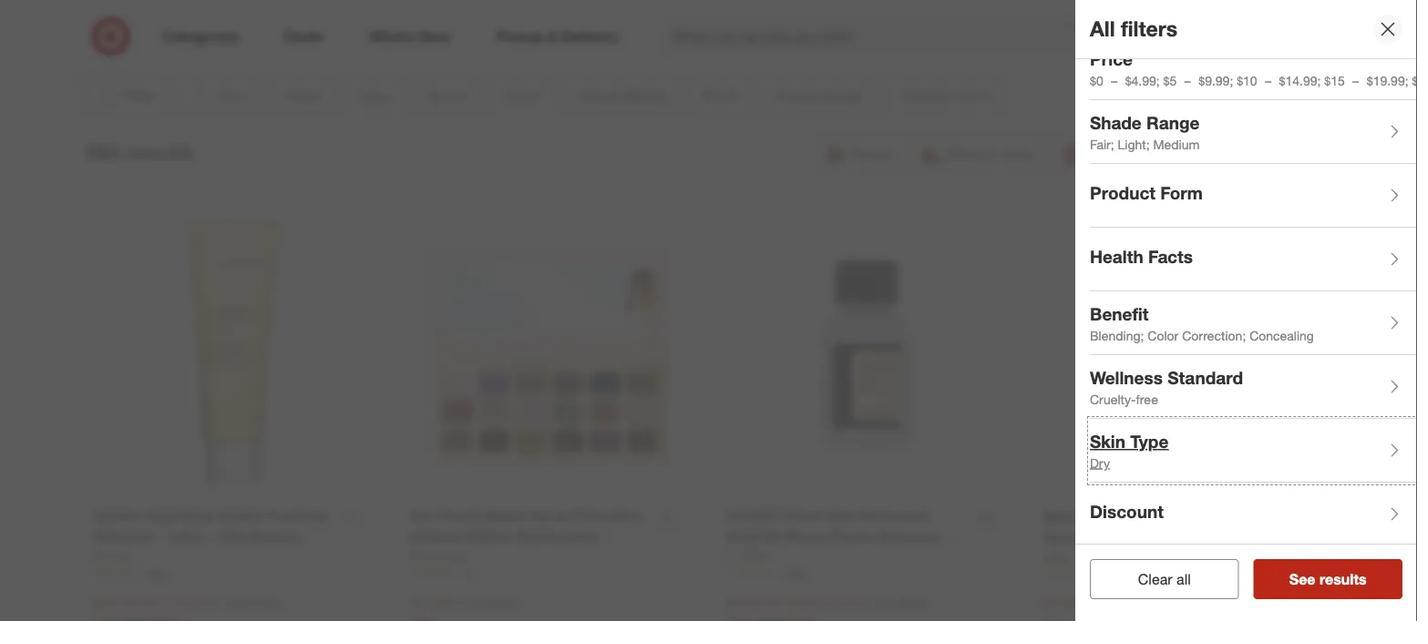 Task type: vqa. For each thing, say whether or not it's contained in the screenshot.
$5.89
yes



Task type: locate. For each thing, give the bounding box(es) containing it.
range
[[1147, 113, 1200, 134]]

2 ( from the left
[[766, 595, 769, 611]]

$24.00 ( $5.71 /ounce ) reg $30.00
[[92, 594, 281, 612]]

1 ) from the left
[[214, 595, 217, 611]]

$27.00 reg $54.00
[[409, 594, 517, 612]]

584 results
[[85, 140, 194, 166]]

facts
[[1148, 247, 1193, 268]]

reg inside $24.00 ( $5.71 /ounce ) reg $30.00
[[221, 595, 239, 611]]

0 horizontal spatial )
[[214, 595, 217, 611]]

reg down 6
[[457, 595, 475, 611]]

$0
[[1090, 72, 1104, 88]]

0 horizontal spatial reg
[[221, 595, 239, 611]]

0 horizontal spatial results
[[126, 140, 194, 166]]

standard
[[1168, 368, 1243, 389]]

reg
[[221, 595, 239, 611], [457, 595, 475, 611], [874, 595, 893, 611]]

1997 link
[[726, 566, 1007, 582]]

1 vertical spatial results
[[1320, 571, 1367, 588]]

discount button
[[1090, 483, 1417, 547]]

2 ) from the left
[[867, 595, 871, 611]]

$54.00
[[479, 595, 517, 611]]

2 horizontal spatial reg
[[874, 595, 893, 611]]

865
[[149, 567, 167, 581]]

see
[[1290, 571, 1316, 588]]

form
[[1161, 183, 1203, 204]]

) down 865 link in the left of the page
[[214, 595, 217, 611]]

all
[[1177, 571, 1191, 588]]

$5.95 ( $5.89 /fluid ounce ) reg $8.50
[[726, 594, 928, 612]]

) down 1997 link
[[867, 595, 871, 611]]

1 horizontal spatial reg
[[457, 595, 475, 611]]

skin type dry
[[1090, 432, 1169, 471]]

all filters
[[1090, 16, 1178, 42]]

$8.50
[[897, 595, 928, 611]]

) inside $24.00 ( $5.71 /ounce ) reg $30.00
[[214, 595, 217, 611]]

product form
[[1090, 183, 1203, 204]]

( right $24.00
[[139, 595, 143, 611]]

results right see
[[1320, 571, 1367, 588]]

$14.99;
[[1279, 72, 1321, 88]]

1 horizontal spatial results
[[1320, 571, 1367, 588]]

1 ( from the left
[[139, 595, 143, 611]]

cruelty-
[[1090, 391, 1136, 407]]

0 vertical spatial results
[[126, 140, 194, 166]]

( inside $24.00 ( $5.71 /ounce ) reg $30.00
[[139, 595, 143, 611]]

0 horizontal spatial (
[[139, 595, 143, 611]]

( inside $5.95 ( $5.89 /fluid ounce ) reg $8.50
[[766, 595, 769, 611]]

see results
[[1290, 571, 1367, 588]]

3 reg from the left
[[874, 595, 893, 611]]

$3.50
[[1044, 595, 1079, 613]]

benefit blending; color correction; concealing
[[1090, 304, 1314, 344]]

correction;
[[1182, 328, 1246, 344]]

all
[[1090, 16, 1115, 42]]

$27.00
[[409, 594, 453, 612]]

)
[[214, 595, 217, 611], [867, 595, 871, 611]]

discount
[[1090, 502, 1164, 523]]

1997
[[783, 567, 807, 581]]

results for see results
[[1320, 571, 1367, 588]]

reg down 865 link in the left of the page
[[221, 595, 239, 611]]

clear all button
[[1090, 560, 1239, 600]]

health facts
[[1090, 247, 1193, 268]]

results inside see results button
[[1320, 571, 1367, 588]]

shade
[[1090, 113, 1142, 134]]

1 reg from the left
[[221, 595, 239, 611]]

all filters dialog
[[1076, 0, 1417, 622]]

2 reg from the left
[[457, 595, 475, 611]]

( right $5.95
[[766, 595, 769, 611]]

/ounce
[[174, 595, 214, 611]]

$
[[1412, 72, 1417, 88]]

reg inside $5.95 ( $5.89 /fluid ounce ) reg $8.50
[[874, 595, 893, 611]]

$3.50 - $8.40
[[1044, 595, 1129, 613]]

(
[[139, 595, 143, 611], [766, 595, 769, 611]]

results right 584
[[126, 140, 194, 166]]

1 horizontal spatial (
[[766, 595, 769, 611]]

1 horizontal spatial )
[[867, 595, 871, 611]]

reg left the $8.50
[[874, 595, 893, 611]]

$5.89
[[769, 595, 800, 611]]

results
[[126, 140, 194, 166], [1320, 571, 1367, 588]]

$9.99;
[[1199, 72, 1234, 88]]

$19.99;
[[1367, 72, 1409, 88]]

dry
[[1090, 455, 1110, 471]]



Task type: describe. For each thing, give the bounding box(es) containing it.
865 link
[[92, 566, 373, 582]]

) inside $5.95 ( $5.89 /fluid ounce ) reg $8.50
[[867, 595, 871, 611]]

search button
[[1103, 16, 1147, 60]]

$5.71
[[143, 595, 174, 611]]

reg inside $27.00 reg $54.00
[[457, 595, 475, 611]]

$5.95
[[726, 594, 762, 612]]

clear all
[[1138, 571, 1191, 588]]

clear
[[1138, 571, 1173, 588]]

price $0  –  $4.99; $5  –  $9.99; $10  –  $14.99; $15  –  $19.99; $
[[1090, 49, 1417, 88]]

fair;
[[1090, 136, 1114, 152]]

concealing
[[1250, 328, 1314, 344]]

price
[[1090, 49, 1133, 70]]

6 link
[[409, 566, 690, 582]]

6
[[466, 567, 472, 581]]

health facts button
[[1090, 228, 1417, 292]]

search
[[1103, 29, 1147, 47]]

What can we help you find? suggestions appear below search field
[[662, 16, 1116, 57]]

$5
[[1164, 72, 1177, 88]]

see results button
[[1254, 560, 1403, 600]]

advertisement region
[[162, 0, 1256, 43]]

blending;
[[1090, 328, 1144, 344]]

results for 584 results
[[126, 140, 194, 166]]

product
[[1090, 183, 1156, 204]]

$8.40
[[1093, 595, 1129, 613]]

product form button
[[1090, 164, 1417, 228]]

benefit
[[1090, 304, 1149, 325]]

$30.00
[[243, 595, 281, 611]]

light;
[[1118, 136, 1150, 152]]

medium
[[1153, 136, 1200, 152]]

shade range fair; light; medium
[[1090, 113, 1200, 152]]

health
[[1090, 247, 1144, 268]]

skin
[[1090, 432, 1126, 453]]

( for $5.95
[[766, 595, 769, 611]]

type
[[1131, 432, 1169, 453]]

wellness
[[1090, 368, 1163, 389]]

$10
[[1237, 72, 1258, 88]]

wellness standard cruelty-free
[[1090, 368, 1243, 407]]

filters
[[1121, 16, 1178, 42]]

ounce
[[832, 595, 867, 611]]

( for $24.00
[[139, 595, 143, 611]]

color
[[1148, 328, 1179, 344]]

/fluid
[[800, 595, 829, 611]]

free
[[1136, 391, 1158, 407]]

$15
[[1325, 72, 1345, 88]]

$24.00
[[92, 594, 136, 612]]

-
[[1083, 595, 1089, 613]]

$4.99;
[[1125, 72, 1160, 88]]

584
[[85, 140, 120, 166]]



